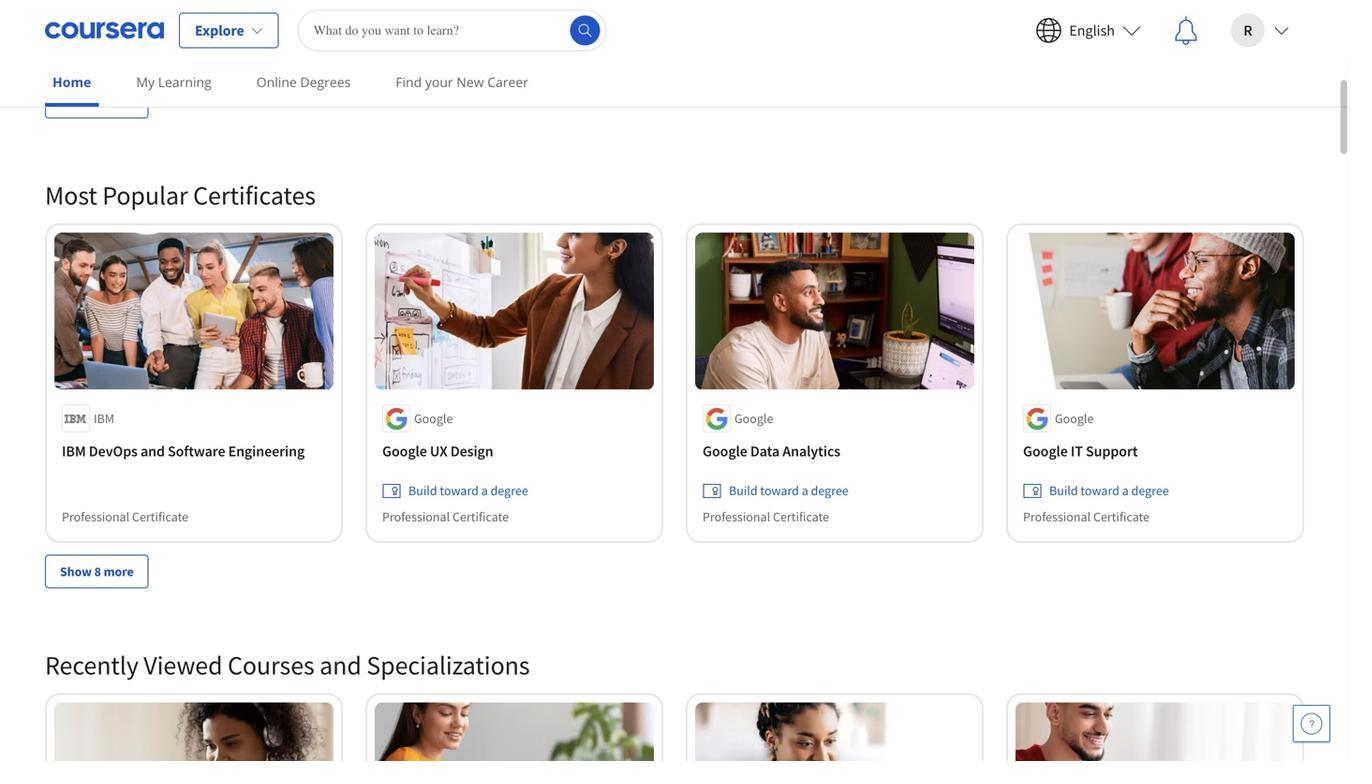 Task type: describe. For each thing, give the bounding box(es) containing it.
google left data
[[703, 443, 748, 461]]

specializations
[[367, 649, 530, 682]]

new
[[457, 73, 484, 91]]

explore
[[195, 21, 244, 40]]

build for data
[[729, 483, 758, 500]]

2 earn a degree from the left
[[409, 17, 483, 33]]

google left ux
[[382, 443, 427, 461]]

certificate for google data analytics
[[773, 509, 829, 526]]

find your new career
[[396, 73, 528, 91]]

find
[[396, 73, 422, 91]]

design
[[450, 443, 493, 461]]

show 8 more button inside most popular certificates collection "element"
[[45, 555, 149, 589]]

career
[[487, 73, 528, 91]]

my learning
[[136, 73, 212, 91]]

support
[[1086, 443, 1138, 461]]

coursera image
[[45, 15, 164, 45]]

show for show 8 more button in most popular certificates collection "element"
[[60, 563, 92, 580]]

build for ux
[[409, 483, 437, 500]]

home
[[52, 73, 91, 91]]

1 degree from the left
[[62, 39, 100, 56]]

devops
[[89, 443, 138, 461]]

build toward a degree for design
[[409, 483, 528, 500]]

degrees
[[300, 73, 351, 91]]

1 earn a degree from the left
[[88, 17, 163, 33]]

build toward a degree for support
[[1049, 483, 1169, 500]]

r button
[[1216, 0, 1304, 60]]

show 8 more inside most popular certificates collection "element"
[[60, 563, 134, 580]]

2 earn from the left
[[409, 17, 434, 33]]

show for show 8 more button in the earn your degree collection element
[[60, 93, 92, 110]]

online degrees link
[[249, 61, 358, 103]]

recently
[[45, 649, 138, 682]]

earn your degree collection element
[[34, 0, 1316, 149]]

ux
[[430, 443, 448, 461]]

google up data
[[735, 411, 773, 428]]

certificate for google ux design
[[453, 509, 509, 526]]

google left the it
[[1023, 443, 1068, 461]]

What do you want to learn? text field
[[298, 10, 607, 51]]

ibm for ibm devops and software engineering
[[62, 443, 86, 461]]

ibm devops and software engineering
[[62, 443, 305, 461]]

viewed
[[144, 649, 223, 682]]

your
[[425, 73, 453, 91]]

toward for design
[[440, 483, 479, 500]]

8 for show 8 more button in most popular certificates collection "element"
[[94, 563, 101, 580]]

r
[[1244, 21, 1253, 40]]

most
[[45, 179, 97, 212]]

toward for analytics
[[760, 483, 799, 500]]

google ux design link
[[382, 441, 647, 463]]

show 8 more button inside earn your degree collection element
[[45, 85, 149, 119]]

google it support link
[[1023, 441, 1287, 463]]



Task type: locate. For each thing, give the bounding box(es) containing it.
2 show from the top
[[60, 563, 92, 580]]

find your new career link
[[388, 61, 536, 103]]

build
[[409, 483, 437, 500], [729, 483, 758, 500], [1049, 483, 1078, 500]]

google up the it
[[1055, 411, 1094, 428]]

0 horizontal spatial toward
[[440, 483, 479, 500]]

show inside most popular certificates collection "element"
[[60, 563, 92, 580]]

1 show from the top
[[60, 93, 92, 110]]

and right devops
[[141, 443, 165, 461]]

2 horizontal spatial degree
[[1023, 39, 1062, 56]]

4 professional certificate from the left
[[1023, 509, 1150, 526]]

a
[[116, 17, 123, 33], [436, 17, 443, 33], [1077, 17, 1084, 33], [481, 483, 488, 500], [802, 483, 808, 500], [1122, 483, 1129, 500]]

2 build toward a degree from the left
[[729, 483, 849, 500]]

2 more from the top
[[104, 563, 134, 580]]

1 horizontal spatial ibm
[[94, 411, 114, 428]]

software
[[168, 443, 225, 461]]

google data analytics
[[703, 443, 841, 461]]

1 vertical spatial 8
[[94, 563, 101, 580]]

and
[[141, 443, 165, 461], [320, 649, 361, 682]]

learning
[[158, 73, 212, 91]]

1 more from the top
[[104, 93, 134, 110]]

0 vertical spatial more
[[104, 93, 134, 110]]

build toward a degree down support at bottom right
[[1049, 483, 1169, 500]]

degree up 'home'
[[62, 39, 100, 56]]

2 horizontal spatial earn a degree
[[1049, 17, 1124, 33]]

3 professional from the left
[[703, 509, 770, 526]]

toward for support
[[1081, 483, 1120, 500]]

1 horizontal spatial toward
[[760, 483, 799, 500]]

1 vertical spatial more
[[104, 563, 134, 580]]

1 horizontal spatial build toward a degree
[[729, 483, 849, 500]]

0 horizontal spatial build
[[409, 483, 437, 500]]

earn
[[88, 17, 113, 33], [409, 17, 434, 33], [1049, 17, 1075, 33]]

0 horizontal spatial degree
[[62, 39, 100, 56]]

professional for google it support
[[1023, 509, 1091, 526]]

it
[[1071, 443, 1083, 461]]

my
[[136, 73, 155, 91]]

certificates
[[193, 179, 316, 212]]

2 certificate from the left
[[453, 509, 509, 526]]

2 horizontal spatial earn
[[1049, 17, 1075, 33]]

more inside earn your degree collection element
[[104, 93, 134, 110]]

0 horizontal spatial build toward a degree
[[409, 483, 528, 500]]

2 toward from the left
[[760, 483, 799, 500]]

certificate down design
[[453, 509, 509, 526]]

0 vertical spatial 8
[[94, 93, 101, 110]]

professional for google ux design
[[382, 509, 450, 526]]

3 earn from the left
[[1049, 17, 1075, 33]]

build toward a degree for analytics
[[729, 483, 849, 500]]

3 earn a degree from the left
[[1049, 17, 1124, 33]]

8 inside earn your degree collection element
[[94, 93, 101, 110]]

show 8 more
[[60, 93, 134, 110], [60, 563, 134, 580]]

8 inside most popular certificates collection "element"
[[94, 563, 101, 580]]

0 horizontal spatial earn a degree
[[88, 17, 163, 33]]

analytics
[[783, 443, 841, 461]]

show inside earn your degree collection element
[[60, 93, 92, 110]]

2 degree from the left
[[382, 39, 421, 56]]

ibm devops and software engineering link
[[62, 441, 326, 463]]

0 horizontal spatial and
[[141, 443, 165, 461]]

0 vertical spatial show 8 more
[[60, 93, 134, 110]]

professional certificate for google ux design
[[382, 509, 509, 526]]

ibm up devops
[[94, 411, 114, 428]]

show
[[60, 93, 92, 110], [60, 563, 92, 580]]

1 toward from the left
[[440, 483, 479, 500]]

3 professional certificate from the left
[[703, 509, 829, 526]]

popular
[[102, 179, 188, 212]]

degree
[[125, 17, 163, 33], [446, 17, 483, 33], [1087, 17, 1124, 33], [491, 483, 528, 500], [811, 483, 849, 500], [1132, 483, 1169, 500]]

certificate down analytics at the bottom of page
[[773, 509, 829, 526]]

professional for google data analytics
[[703, 509, 770, 526]]

help center image
[[1301, 713, 1323, 736]]

1 certificate from the left
[[132, 509, 188, 526]]

1 horizontal spatial earn
[[409, 17, 434, 33]]

professional certificate down devops
[[62, 509, 188, 526]]

professional certificate down data
[[703, 509, 829, 526]]

online
[[257, 73, 297, 91]]

1 professional certificate from the left
[[62, 509, 188, 526]]

more inside most popular certificates collection "element"
[[104, 563, 134, 580]]

0 vertical spatial show 8 more button
[[45, 85, 149, 119]]

1 vertical spatial ibm
[[62, 443, 86, 461]]

0 horizontal spatial earn
[[88, 17, 113, 33]]

google
[[414, 411, 453, 428], [735, 411, 773, 428], [1055, 411, 1094, 428], [382, 443, 427, 461], [703, 443, 748, 461], [1023, 443, 1068, 461]]

professional down devops
[[62, 509, 129, 526]]

degree up find in the left top of the page
[[382, 39, 421, 56]]

8 for show 8 more button in the earn your degree collection element
[[94, 93, 101, 110]]

build toward a degree down design
[[409, 483, 528, 500]]

2 horizontal spatial toward
[[1081, 483, 1120, 500]]

home link
[[45, 61, 99, 107]]

most popular certificates
[[45, 179, 316, 212]]

1 vertical spatial show
[[60, 563, 92, 580]]

professional certificate for google it support
[[1023, 509, 1150, 526]]

0 vertical spatial ibm
[[94, 411, 114, 428]]

2 show 8 more button from the top
[[45, 555, 149, 589]]

and right courses at the bottom left of the page
[[320, 649, 361, 682]]

1 horizontal spatial build
[[729, 483, 758, 500]]

most popular certificates collection element
[[34, 149, 1316, 619]]

build toward a degree
[[409, 483, 528, 500], [729, 483, 849, 500], [1049, 483, 1169, 500]]

more
[[104, 93, 134, 110], [104, 563, 134, 580]]

certificate down support at bottom right
[[1093, 509, 1150, 526]]

toward down support at bottom right
[[1081, 483, 1120, 500]]

degree
[[62, 39, 100, 56], [382, 39, 421, 56], [1023, 39, 1062, 56]]

build toward a degree down google data analytics
[[729, 483, 849, 500]]

professional
[[62, 509, 129, 526], [382, 509, 450, 526], [703, 509, 770, 526], [1023, 509, 1091, 526]]

and inside most popular certificates collection "element"
[[141, 443, 165, 461]]

data
[[750, 443, 780, 461]]

explore button
[[179, 13, 279, 48]]

2 professional from the left
[[382, 509, 450, 526]]

english
[[1069, 21, 1115, 40]]

8
[[94, 93, 101, 110], [94, 563, 101, 580]]

courses
[[228, 649, 314, 682]]

1 8 from the top
[[94, 93, 101, 110]]

certificate down ibm devops and software engineering
[[132, 509, 188, 526]]

ibm left devops
[[62, 443, 86, 461]]

certificate for google it support
[[1093, 509, 1150, 526]]

professional certificate for google data analytics
[[703, 509, 829, 526]]

1 professional from the left
[[62, 509, 129, 526]]

show 8 more inside earn your degree collection element
[[60, 93, 134, 110]]

1 horizontal spatial degree
[[382, 39, 421, 56]]

degree left english
[[1023, 39, 1062, 56]]

4 certificate from the left
[[1093, 509, 1150, 526]]

1 build from the left
[[409, 483, 437, 500]]

1 horizontal spatial earn a degree
[[409, 17, 483, 33]]

professional certificate down ux
[[382, 509, 509, 526]]

build for it
[[1049, 483, 1078, 500]]

professional certificate
[[62, 509, 188, 526], [382, 509, 509, 526], [703, 509, 829, 526], [1023, 509, 1150, 526]]

2 build from the left
[[729, 483, 758, 500]]

0 vertical spatial and
[[141, 443, 165, 461]]

2 horizontal spatial build
[[1049, 483, 1078, 500]]

1 show 8 more button from the top
[[45, 85, 149, 119]]

build down google ux design
[[409, 483, 437, 500]]

2 show 8 more from the top
[[60, 563, 134, 580]]

3 certificate from the left
[[773, 509, 829, 526]]

2 horizontal spatial build toward a degree
[[1049, 483, 1169, 500]]

toward
[[440, 483, 479, 500], [760, 483, 799, 500], [1081, 483, 1120, 500]]

2 professional certificate from the left
[[382, 509, 509, 526]]

professional certificate down google it support
[[1023, 509, 1150, 526]]

my learning link
[[129, 61, 219, 103]]

professional down the it
[[1023, 509, 1091, 526]]

google it support
[[1023, 443, 1138, 461]]

1 build toward a degree from the left
[[409, 483, 528, 500]]

3 build from the left
[[1049, 483, 1078, 500]]

4 professional from the left
[[1023, 509, 1091, 526]]

professional down google ux design
[[382, 509, 450, 526]]

engineering
[[228, 443, 305, 461]]

toward down design
[[440, 483, 479, 500]]

show 8 more button
[[45, 85, 149, 119], [45, 555, 149, 589]]

3 degree from the left
[[1023, 39, 1062, 56]]

1 vertical spatial and
[[320, 649, 361, 682]]

ibm
[[94, 411, 114, 428], [62, 443, 86, 461]]

1 vertical spatial show 8 more button
[[45, 555, 149, 589]]

professional down data
[[703, 509, 770, 526]]

0 horizontal spatial ibm
[[62, 443, 86, 461]]

google data analytics link
[[703, 441, 967, 463]]

2 8 from the top
[[94, 563, 101, 580]]

google up google ux design
[[414, 411, 453, 428]]

earn a degree
[[88, 17, 163, 33], [409, 17, 483, 33], [1049, 17, 1124, 33]]

1 show 8 more from the top
[[60, 93, 134, 110]]

3 build toward a degree from the left
[[1049, 483, 1169, 500]]

toward down google data analytics
[[760, 483, 799, 500]]

recently viewed courses and specializations collection element
[[34, 619, 1316, 762]]

build down the it
[[1049, 483, 1078, 500]]

1 horizontal spatial and
[[320, 649, 361, 682]]

1 earn from the left
[[88, 17, 113, 33]]

3 toward from the left
[[1081, 483, 1120, 500]]

ibm for ibm
[[94, 411, 114, 428]]

english button
[[1021, 0, 1156, 60]]

recently viewed courses and specializations
[[45, 649, 530, 682]]

online degrees
[[257, 73, 351, 91]]

build down data
[[729, 483, 758, 500]]

google ux design
[[382, 443, 493, 461]]

1 vertical spatial show 8 more
[[60, 563, 134, 580]]

certificate
[[132, 509, 188, 526], [453, 509, 509, 526], [773, 509, 829, 526], [1093, 509, 1150, 526]]

None search field
[[298, 10, 607, 51]]

0 vertical spatial show
[[60, 93, 92, 110]]



Task type: vqa. For each thing, say whether or not it's contained in the screenshot.
Online on the top left of the page
yes



